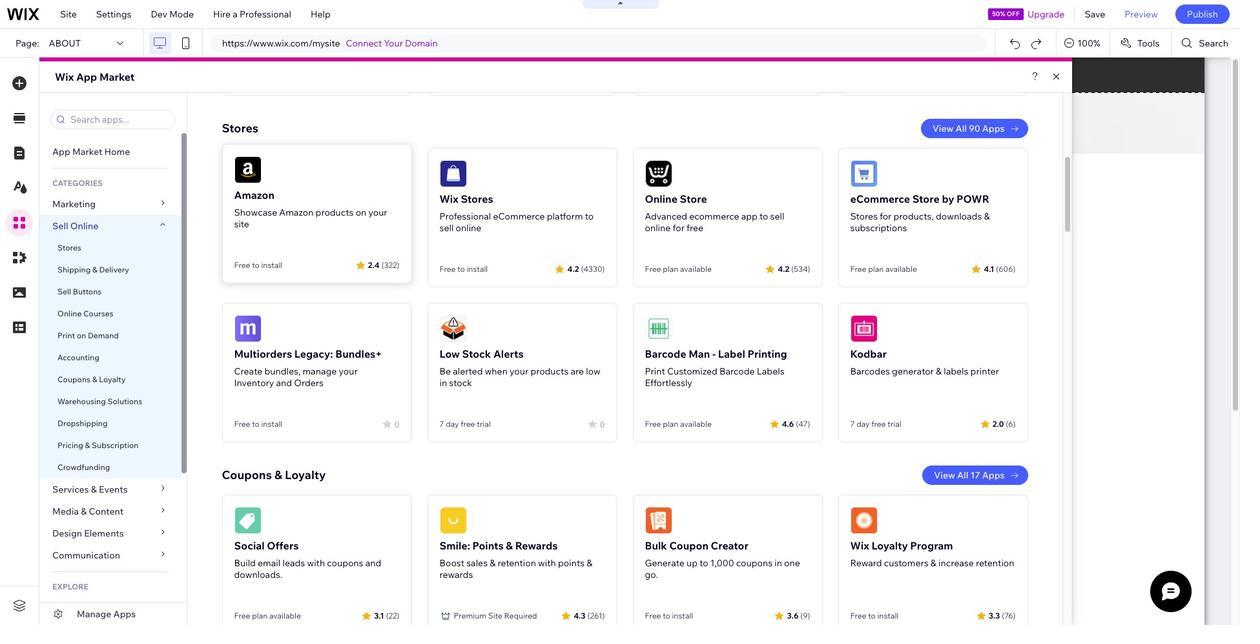 Task type: locate. For each thing, give the bounding box(es) containing it.
team
[[52, 602, 75, 614]]

plan for social
[[252, 611, 268, 621]]

0 horizontal spatial online
[[456, 222, 482, 234]]

your inside multiorders legacy: bundles+ create bundles, manage your inventory and orders
[[339, 366, 358, 377]]

1 horizontal spatial ecommerce
[[851, 193, 910, 205]]

marketing
[[52, 198, 96, 210]]

wix for wix app market
[[55, 70, 74, 83]]

1 horizontal spatial trial
[[888, 419, 902, 429]]

for left the ecommerce
[[673, 222, 685, 234]]

with inside social offers build email leads with coupons and downloads.
[[307, 558, 325, 569]]

sell for online store
[[771, 211, 785, 222]]

professional for a
[[240, 8, 291, 20]]

1 store from the left
[[680, 193, 707, 205]]

retention right increase
[[976, 558, 1015, 569]]

view left 17
[[935, 470, 956, 481]]

2 7 from the left
[[851, 419, 855, 429]]

1 vertical spatial view
[[935, 470, 956, 481]]

program
[[911, 540, 954, 552]]

amazon right showcase
[[279, 207, 314, 218]]

accounting link
[[39, 347, 182, 369]]

free to install for legacy:
[[234, 419, 283, 429]]

0 vertical spatial coupons & loyalty
[[58, 375, 126, 384]]

install up low stock alerts logo
[[467, 264, 488, 274]]

publish
[[1188, 8, 1219, 20]]

1 7 day free trial from the left
[[440, 419, 491, 429]]

sell for sell buttons
[[58, 287, 71, 297]]

in left one
[[775, 558, 782, 569]]

free down 'advanced'
[[645, 264, 661, 274]]

0 vertical spatial products
[[316, 207, 354, 218]]

1 horizontal spatial products
[[531, 366, 569, 377]]

available down downloads.
[[269, 611, 301, 621]]

professional right a
[[240, 8, 291, 20]]

1 vertical spatial wix
[[440, 193, 459, 205]]

2 store from the left
[[913, 193, 940, 205]]

available down subscriptions
[[886, 264, 917, 274]]

coupons & loyalty link
[[39, 369, 182, 391]]

free down effortlessly
[[645, 419, 661, 429]]

2 retention from the left
[[976, 558, 1015, 569]]

coupons down creator
[[737, 558, 773, 569]]

0 vertical spatial market
[[99, 70, 135, 83]]

online for courses
[[58, 309, 82, 319]]

your down bundles+
[[339, 366, 358, 377]]

0 horizontal spatial in
[[440, 377, 447, 389]]

services & events link
[[39, 479, 182, 501]]

free plan available for ecommerce
[[851, 264, 917, 274]]

2 vertical spatial wix
[[851, 540, 870, 552]]

store for advanced
[[680, 193, 707, 205]]

4.2 left (4330)
[[568, 264, 579, 274]]

free plan available for barcode
[[645, 419, 712, 429]]

1 horizontal spatial loyalty
[[285, 468, 326, 483]]

4.6 (47)
[[782, 419, 811, 429]]

ecommerce inside ecommerce store by powr stores for products, downloads & subscriptions
[[851, 193, 910, 205]]

apps inside view all 17 apps link
[[983, 470, 1005, 481]]

coupons right leads
[[327, 558, 363, 569]]

1 horizontal spatial coupons
[[222, 468, 272, 483]]

app
[[76, 70, 97, 83], [52, 146, 70, 158]]

store inside online store advanced ecommerce app to sell online for free
[[680, 193, 707, 205]]

store
[[680, 193, 707, 205], [913, 193, 940, 205]]

1 vertical spatial products
[[531, 366, 569, 377]]

your down alerts
[[510, 366, 529, 377]]

trial
[[477, 419, 491, 429], [888, 419, 902, 429]]

subscriptions
[[851, 222, 907, 234]]

events
[[99, 484, 128, 496]]

free to install
[[234, 260, 283, 270], [440, 264, 488, 274], [234, 419, 283, 429], [645, 611, 694, 621], [851, 611, 899, 621]]

0 horizontal spatial barcode
[[645, 348, 687, 361]]

0 vertical spatial professional
[[240, 8, 291, 20]]

free
[[234, 260, 250, 270], [440, 264, 456, 274], [645, 264, 661, 274], [851, 264, 867, 274], [234, 419, 250, 429], [645, 419, 661, 429], [234, 611, 250, 621], [645, 611, 661, 621], [851, 611, 867, 621]]

0 horizontal spatial wix
[[55, 70, 74, 83]]

shipping & delivery link
[[39, 259, 182, 281]]

1 vertical spatial in
[[775, 558, 782, 569]]

team picks
[[52, 602, 100, 614]]

to inside online store advanced ecommerce app to sell online for free
[[760, 211, 769, 222]]

trial down when on the left bottom
[[477, 419, 491, 429]]

17
[[971, 470, 981, 481]]

1 horizontal spatial for
[[880, 211, 892, 222]]

1 with from the left
[[307, 558, 325, 569]]

view left 90
[[933, 123, 954, 134]]

wix loyalty program logo image
[[851, 507, 878, 534]]

0 horizontal spatial with
[[307, 558, 325, 569]]

trial down generator
[[888, 419, 902, 429]]

ecommerce up subscriptions
[[851, 193, 910, 205]]

free for online store
[[645, 264, 661, 274]]

free for low stock alerts
[[461, 419, 475, 429]]

1 horizontal spatial online
[[645, 222, 671, 234]]

1 trial from the left
[[477, 419, 491, 429]]

0 horizontal spatial coupons & loyalty
[[58, 375, 126, 384]]

with right leads
[[307, 558, 325, 569]]

1 vertical spatial professional
[[440, 211, 491, 222]]

(76)
[[1002, 611, 1016, 621]]

apps for coupons & loyalty
[[983, 470, 1005, 481]]

print
[[58, 331, 75, 341], [645, 366, 665, 377]]

loyalty inside wix loyalty program reward customers & increase retention
[[872, 540, 908, 552]]

shipping
[[58, 265, 91, 275]]

retention for &
[[498, 558, 536, 569]]

available down the ecommerce
[[680, 264, 712, 274]]

1 horizontal spatial coupons & loyalty
[[222, 468, 326, 483]]

7 right (47)
[[851, 419, 855, 429]]

0 vertical spatial barcode
[[645, 348, 687, 361]]

0 horizontal spatial site
[[60, 8, 77, 20]]

barcodes
[[851, 366, 890, 377]]

to down showcase
[[252, 260, 260, 270]]

2 horizontal spatial loyalty
[[872, 540, 908, 552]]

free right (322)
[[440, 264, 456, 274]]

2 vertical spatial online
[[58, 309, 82, 319]]

a
[[233, 8, 238, 20]]

1 coupons from the left
[[327, 558, 363, 569]]

1 horizontal spatial professional
[[440, 211, 491, 222]]

(4330)
[[581, 264, 605, 274]]

your inside amazon showcase amazon products on your site
[[369, 207, 387, 218]]

2 vertical spatial loyalty
[[872, 540, 908, 552]]

0 horizontal spatial sell
[[440, 222, 454, 234]]

4.3
[[574, 611, 586, 621]]

plan down downloads.
[[252, 611, 268, 621]]

2 trial from the left
[[888, 419, 902, 429]]

home
[[104, 146, 130, 158]]

coupons & loyalty up social offers logo
[[222, 468, 326, 483]]

amazon up showcase
[[234, 189, 275, 202]]

4.2 for wix stores
[[568, 264, 579, 274]]

stores link
[[39, 237, 182, 259]]

0 vertical spatial on
[[356, 207, 367, 218]]

free
[[687, 222, 704, 234], [461, 419, 475, 429], [872, 419, 886, 429]]

app down about at the left top
[[76, 70, 97, 83]]

1 horizontal spatial your
[[369, 207, 387, 218]]

to right platform
[[585, 211, 594, 222]]

2 coupons from the left
[[737, 558, 773, 569]]

delivery
[[99, 265, 129, 275]]

2.0
[[993, 419, 1004, 429]]

0 vertical spatial site
[[60, 8, 77, 20]]

0 vertical spatial ecommerce
[[851, 193, 910, 205]]

sell down wix stores logo
[[440, 222, 454, 234]]

0 horizontal spatial free
[[461, 419, 475, 429]]

print inside sidebar element
[[58, 331, 75, 341]]

1 online from the left
[[456, 222, 482, 234]]

0 horizontal spatial for
[[673, 222, 685, 234]]

sell down marketing
[[52, 220, 68, 232]]

online up 'advanced'
[[645, 193, 678, 205]]

1 day from the left
[[446, 419, 459, 429]]

plan for ecommerce
[[869, 264, 884, 274]]

1 horizontal spatial free
[[687, 222, 704, 234]]

1 horizontal spatial day
[[857, 419, 870, 429]]

domain
[[405, 37, 438, 49]]

1 horizontal spatial 7
[[851, 419, 855, 429]]

& inside ecommerce store by powr stores for products, downloads & subscriptions
[[984, 211, 990, 222]]

online inside online store advanced ecommerce app to sell online for free
[[645, 193, 678, 205]]

barcode down barcode man - label printing logo at bottom
[[645, 348, 687, 361]]

3.3
[[989, 611, 1000, 621]]

0 vertical spatial wix
[[55, 70, 74, 83]]

upgrade
[[1028, 8, 1065, 20]]

app inside sidebar element
[[52, 146, 70, 158]]

free to install down inventory
[[234, 419, 283, 429]]

free to install down the site
[[234, 260, 283, 270]]

install for legacy:
[[261, 419, 283, 429]]

0 horizontal spatial day
[[446, 419, 459, 429]]

loyalty
[[99, 375, 126, 384], [285, 468, 326, 483], [872, 540, 908, 552]]

0 horizontal spatial professional
[[240, 8, 291, 20]]

1 vertical spatial online
[[70, 220, 98, 232]]

social
[[234, 540, 265, 552]]

0 horizontal spatial products
[[316, 207, 354, 218]]

free left 'app'
[[687, 222, 704, 234]]

market left home
[[72, 146, 102, 158]]

wix inside wix loyalty program reward customers & increase retention
[[851, 540, 870, 552]]

stores down wix stores logo
[[461, 193, 493, 205]]

retention inside smile: points & rewards boost sales & retention with points & rewards
[[498, 558, 536, 569]]

plan down subscriptions
[[869, 264, 884, 274]]

professional for stores
[[440, 211, 491, 222]]

wix for wix stores professional ecommerce platform to sell online
[[440, 193, 459, 205]]

1 vertical spatial print
[[645, 366, 665, 377]]

trial for stock
[[477, 419, 491, 429]]

0 horizontal spatial print
[[58, 331, 75, 341]]

online inside wix stores professional ecommerce platform to sell online
[[456, 222, 482, 234]]

with inside smile: points & rewards boost sales & retention with points & rewards
[[538, 558, 556, 569]]

multiorders
[[234, 348, 292, 361]]

1 horizontal spatial sell
[[771, 211, 785, 222]]

site up about at the left top
[[60, 8, 77, 20]]

to down generate
[[663, 611, 671, 621]]

free plan available down subscriptions
[[851, 264, 917, 274]]

1 vertical spatial all
[[958, 470, 969, 481]]

day down stock
[[446, 419, 459, 429]]

0 vertical spatial sell
[[52, 220, 68, 232]]

0 horizontal spatial trial
[[477, 419, 491, 429]]

online inside online store advanced ecommerce app to sell online for free
[[645, 222, 671, 234]]

1 vertical spatial app
[[52, 146, 70, 158]]

products inside amazon showcase amazon products on your site
[[316, 207, 354, 218]]

0 vertical spatial apps
[[983, 123, 1005, 134]]

free to install down reward
[[851, 611, 899, 621]]

preview button
[[1115, 0, 1168, 28]]

& inside 'link'
[[85, 441, 90, 450]]

in left stock
[[440, 377, 447, 389]]

sell buttons
[[58, 287, 102, 297]]

create
[[234, 366, 263, 377]]

1 0 from the left
[[395, 420, 400, 429]]

sell
[[52, 220, 68, 232], [58, 287, 71, 297]]

view for stores
[[933, 123, 954, 134]]

1 vertical spatial on
[[77, 331, 86, 341]]

0 for low stock alerts
[[600, 420, 605, 429]]

0 horizontal spatial 0
[[395, 420, 400, 429]]

online down sell buttons
[[58, 309, 82, 319]]

& inside wix loyalty program reward customers & increase retention
[[931, 558, 937, 569]]

install for coupon
[[672, 611, 694, 621]]

media & content
[[52, 506, 124, 518]]

store inside ecommerce store by powr stores for products, downloads & subscriptions
[[913, 193, 940, 205]]

coupons down the accounting
[[58, 375, 90, 384]]

sell for sell online
[[52, 220, 68, 232]]

4.2 (4330)
[[568, 264, 605, 274]]

free plan available down effortlessly
[[645, 419, 712, 429]]

1 vertical spatial barcode
[[720, 366, 755, 377]]

day down barcodes
[[857, 419, 870, 429]]

stores down ecommerce store by powr logo
[[851, 211, 878, 222]]

to down inventory
[[252, 419, 260, 429]]

0 vertical spatial coupons
[[58, 375, 90, 384]]

available
[[680, 264, 712, 274], [886, 264, 917, 274], [680, 419, 712, 429], [269, 611, 301, 621]]

1 horizontal spatial 0
[[600, 420, 605, 429]]

online courses link
[[39, 303, 182, 325]]

site right premium
[[488, 611, 503, 621]]

free down go.
[[645, 611, 661, 621]]

inventory
[[234, 377, 274, 389]]

retention for program
[[976, 558, 1015, 569]]

0 horizontal spatial loyalty
[[99, 375, 126, 384]]

0 vertical spatial in
[[440, 377, 447, 389]]

0 horizontal spatial 4.2
[[568, 264, 579, 274]]

2 horizontal spatial free
[[872, 419, 886, 429]]

1 4.2 from the left
[[568, 264, 579, 274]]

all left 17
[[958, 470, 969, 481]]

1 horizontal spatial in
[[775, 558, 782, 569]]

free plan available down downloads.
[[234, 611, 301, 621]]

retention down rewards
[[498, 558, 536, 569]]

products,
[[894, 211, 934, 222]]

social offers logo image
[[234, 507, 261, 534]]

settings
[[96, 8, 131, 20]]

leads
[[283, 558, 305, 569]]

0 horizontal spatial coupons
[[327, 558, 363, 569]]

free down subscriptions
[[851, 264, 867, 274]]

professional down wix stores logo
[[440, 211, 491, 222]]

0 horizontal spatial coupons
[[58, 375, 90, 384]]

7 day free trial down barcodes
[[851, 419, 902, 429]]

online down online store logo
[[645, 222, 671, 234]]

sell inside online store advanced ecommerce app to sell online for free
[[771, 211, 785, 222]]

Search apps... field
[[67, 110, 171, 129]]

0 vertical spatial print
[[58, 331, 75, 341]]

dropshipping
[[58, 419, 108, 428]]

search button
[[1172, 29, 1241, 58]]

coupons & loyalty up warehousing solutions
[[58, 375, 126, 384]]

2 7 day free trial from the left
[[851, 419, 902, 429]]

your up the 2.4
[[369, 207, 387, 218]]

sell online link
[[39, 215, 182, 237]]

sell left buttons
[[58, 287, 71, 297]]

coupons inside bulk coupon creator generate up to 1,000 coupons in one go.
[[737, 558, 773, 569]]

install down up
[[672, 611, 694, 621]]

1 vertical spatial coupons
[[222, 468, 272, 483]]

0 horizontal spatial 7
[[440, 419, 444, 429]]

barcode man - label printing logo image
[[645, 315, 672, 342]]

generator
[[892, 366, 934, 377]]

4.2 for online store
[[778, 264, 790, 274]]

printer
[[971, 366, 999, 377]]

apps right 17
[[983, 470, 1005, 481]]

1 7 from the left
[[440, 419, 444, 429]]

1 horizontal spatial wix
[[440, 193, 459, 205]]

free down inventory
[[234, 419, 250, 429]]

professional inside wix stores professional ecommerce platform to sell online
[[440, 211, 491, 222]]

picks
[[77, 602, 100, 614]]

2 with from the left
[[538, 558, 556, 569]]

sell inside wix stores professional ecommerce platform to sell online
[[440, 222, 454, 234]]

free down downloads.
[[234, 611, 250, 621]]

free right (9) on the bottom of page
[[851, 611, 867, 621]]

install down customers
[[878, 611, 899, 621]]

amazon
[[234, 189, 275, 202], [279, 207, 314, 218]]

0 horizontal spatial your
[[339, 366, 358, 377]]

generate
[[645, 558, 685, 569]]

tools button
[[1111, 29, 1172, 58]]

printing
[[748, 348, 788, 361]]

install for showcase
[[261, 260, 283, 270]]

0 vertical spatial view
[[933, 123, 954, 134]]

to inside bulk coupon creator generate up to 1,000 coupons in one go.
[[700, 558, 709, 569]]

free for bulk coupon creator
[[645, 611, 661, 621]]

free down the site
[[234, 260, 250, 270]]

sell inside 'link'
[[52, 220, 68, 232]]

free plan available for social
[[234, 611, 301, 621]]

and up 3.1
[[365, 558, 381, 569]]

store up products,
[[913, 193, 940, 205]]

market up search apps... 'field'
[[99, 70, 135, 83]]

free for wix stores
[[440, 264, 456, 274]]

1 horizontal spatial and
[[365, 558, 381, 569]]

sell
[[771, 211, 785, 222], [440, 222, 454, 234]]

4.3 (261)
[[574, 611, 605, 621]]

sell right 'app'
[[771, 211, 785, 222]]

1 vertical spatial apps
[[983, 470, 1005, 481]]

coupons
[[58, 375, 90, 384], [222, 468, 272, 483]]

free plan available down 'advanced'
[[645, 264, 712, 274]]

wix down about at the left top
[[55, 70, 74, 83]]

buttons
[[73, 287, 102, 297]]

build
[[234, 558, 256, 569]]

points
[[473, 540, 504, 552]]

to right up
[[700, 558, 709, 569]]

1 retention from the left
[[498, 558, 536, 569]]

1 horizontal spatial retention
[[976, 558, 1015, 569]]

1 horizontal spatial store
[[913, 193, 940, 205]]

day for barcodes
[[857, 419, 870, 429]]

in inside bulk coupon creator generate up to 1,000 coupons in one go.
[[775, 558, 782, 569]]

2 0 from the left
[[600, 420, 605, 429]]

warehousing
[[58, 397, 106, 406]]

7 day free trial down stock
[[440, 419, 491, 429]]

free plan available
[[645, 264, 712, 274], [851, 264, 917, 274], [645, 419, 712, 429], [234, 611, 301, 621]]

sidebar element
[[39, 93, 187, 625]]

print inside "barcode man - label printing print customized barcode labels effortlessly"
[[645, 366, 665, 377]]

0 horizontal spatial ecommerce
[[493, 211, 545, 222]]

with
[[307, 558, 325, 569], [538, 558, 556, 569]]

pricing & subscription link
[[39, 435, 182, 457]]

free down barcodes
[[872, 419, 886, 429]]

and left orders
[[276, 377, 292, 389]]

in inside the 'low stock alerts be alerted when your products are low in stock'
[[440, 377, 447, 389]]

2 vertical spatial apps
[[113, 609, 136, 620]]

retention inside wix loyalty program reward customers & increase retention
[[976, 558, 1015, 569]]

apps inside view all 90 apps link
[[983, 123, 1005, 134]]

0 horizontal spatial retention
[[498, 558, 536, 569]]

1 horizontal spatial amazon
[[279, 207, 314, 218]]

1 vertical spatial and
[[365, 558, 381, 569]]

plan down 'advanced'
[[663, 264, 679, 274]]

professional
[[240, 8, 291, 20], [440, 211, 491, 222]]

market
[[99, 70, 135, 83], [72, 146, 102, 158]]

free to install for stores
[[440, 264, 488, 274]]

1 horizontal spatial 4.2
[[778, 264, 790, 274]]

your inside the 'low stock alerts be alerted when your products are low in stock'
[[510, 366, 529, 377]]

0 horizontal spatial 7 day free trial
[[440, 419, 491, 429]]

100%
[[1078, 37, 1101, 49]]

0 vertical spatial amazon
[[234, 189, 275, 202]]

apps
[[983, 123, 1005, 134], [983, 470, 1005, 481], [113, 609, 136, 620]]

plan down effortlessly
[[663, 419, 679, 429]]

4.2 left (534)
[[778, 264, 790, 274]]

plan for barcode
[[663, 419, 679, 429]]

free down stock
[[461, 419, 475, 429]]

all left 90
[[956, 123, 967, 134]]

2 4.2 from the left
[[778, 264, 790, 274]]

7 down be
[[440, 419, 444, 429]]

2 online from the left
[[645, 222, 671, 234]]

all for coupons & loyalty
[[958, 470, 969, 481]]

sell buttons link
[[39, 281, 182, 303]]

1 vertical spatial coupons & loyalty
[[222, 468, 326, 483]]

to up low stock alerts logo
[[458, 264, 465, 274]]

online down wix stores logo
[[456, 222, 482, 234]]

to right 'app'
[[760, 211, 769, 222]]

app up categories on the left of the page
[[52, 146, 70, 158]]

0 horizontal spatial and
[[276, 377, 292, 389]]

1 horizontal spatial on
[[356, 207, 367, 218]]

online down marketing
[[70, 220, 98, 232]]

0 horizontal spatial on
[[77, 331, 86, 341]]

online inside 'link'
[[70, 220, 98, 232]]

0 vertical spatial online
[[645, 193, 678, 205]]

2 horizontal spatial your
[[510, 366, 529, 377]]

1 vertical spatial market
[[72, 146, 102, 158]]

social offers build email leads with coupons and downloads.
[[234, 540, 381, 581]]

app market home
[[52, 146, 130, 158]]

store up the ecommerce
[[680, 193, 707, 205]]

for left products,
[[880, 211, 892, 222]]

free to install for showcase
[[234, 260, 283, 270]]

view
[[933, 123, 954, 134], [935, 470, 956, 481]]

on inside amazon showcase amazon products on your site
[[356, 207, 367, 218]]

premium site required
[[454, 611, 537, 621]]

2.4
[[368, 260, 380, 270]]

1 horizontal spatial coupons
[[737, 558, 773, 569]]

1 vertical spatial site
[[488, 611, 503, 621]]

install for loyalty
[[878, 611, 899, 621]]

0 vertical spatial and
[[276, 377, 292, 389]]

1 horizontal spatial barcode
[[720, 366, 755, 377]]

0 horizontal spatial store
[[680, 193, 707, 205]]

pricing & subscription
[[58, 441, 139, 450]]

print left customized
[[645, 366, 665, 377]]

and
[[276, 377, 292, 389], [365, 558, 381, 569]]

kodbar  logo image
[[851, 315, 878, 342]]

with down rewards
[[538, 558, 556, 569]]

2 day from the left
[[857, 419, 870, 429]]

wix inside wix stores professional ecommerce platform to sell online
[[440, 193, 459, 205]]

1 vertical spatial ecommerce
[[493, 211, 545, 222]]

print up the accounting
[[58, 331, 75, 341]]

install down inventory
[[261, 419, 283, 429]]



Task type: describe. For each thing, give the bounding box(es) containing it.
amazon showcase amazon products on your site
[[234, 189, 387, 230]]

go.
[[645, 569, 658, 581]]

multiorders legacy: bundles+ logo image
[[234, 315, 261, 342]]

view all 90 apps
[[933, 123, 1005, 134]]

1 vertical spatial loyalty
[[285, 468, 326, 483]]

day for stock
[[446, 419, 459, 429]]

design elements link
[[39, 523, 182, 545]]

market inside app market home link
[[72, 146, 102, 158]]

online courses
[[58, 309, 113, 319]]

free for barcode man - label printing
[[645, 419, 661, 429]]

labels
[[757, 366, 785, 377]]

coupon
[[670, 540, 709, 552]]

publish button
[[1176, 5, 1230, 24]]

for inside online store advanced ecommerce app to sell online for free
[[673, 222, 685, 234]]

print on demand
[[58, 331, 119, 341]]

https://www.wix.com/mysite
[[222, 37, 340, 49]]

connect
[[346, 37, 382, 49]]

wix loyalty program reward customers & increase retention
[[851, 540, 1015, 569]]

increase
[[939, 558, 974, 569]]

1 vertical spatial amazon
[[279, 207, 314, 218]]

apps inside "manage apps" link
[[113, 609, 136, 620]]

content
[[89, 506, 124, 518]]

wix for wix loyalty program reward customers & increase retention
[[851, 540, 870, 552]]

free plan available for online
[[645, 264, 712, 274]]

4.1 (606)
[[984, 264, 1016, 274]]

hire a professional
[[213, 8, 291, 20]]

7 for barcodes
[[851, 419, 855, 429]]

online for online
[[645, 222, 671, 234]]

accounting
[[58, 353, 99, 362]]

tools
[[1138, 37, 1160, 49]]

coupons & loyalty inside sidebar element
[[58, 375, 126, 384]]

manage
[[77, 609, 111, 620]]

0 vertical spatial app
[[76, 70, 97, 83]]

subscription
[[92, 441, 139, 450]]

to inside wix stores professional ecommerce platform to sell online
[[585, 211, 594, 222]]

orders
[[294, 377, 324, 389]]

offers
[[267, 540, 299, 552]]

free for amazon
[[234, 260, 250, 270]]

boost
[[440, 558, 465, 569]]

when
[[485, 366, 508, 377]]

0 for multiorders legacy: bundles+
[[395, 420, 400, 429]]

creator
[[711, 540, 749, 552]]

3.1
[[374, 611, 384, 621]]

wix stores professional ecommerce platform to sell online
[[440, 193, 594, 234]]

free for ecommerce store by powr
[[851, 264, 867, 274]]

communication link
[[39, 545, 182, 567]]

free for multiorders legacy: bundles+
[[234, 419, 250, 429]]

low stock alerts be alerted when your products are low in stock
[[440, 348, 601, 389]]

online for store
[[645, 193, 678, 205]]

loyalty inside sidebar element
[[99, 375, 126, 384]]

off
[[1007, 10, 1020, 18]]

app
[[742, 211, 758, 222]]

and inside social offers build email leads with coupons and downloads.
[[365, 558, 381, 569]]

search
[[1199, 37, 1229, 49]]

one
[[784, 558, 800, 569]]

bundles,
[[265, 366, 301, 377]]

1,000
[[711, 558, 734, 569]]

bulk coupon creator logo image
[[645, 507, 672, 534]]

sell for wix stores
[[440, 222, 454, 234]]

1 horizontal spatial site
[[488, 611, 503, 621]]

all for stores
[[956, 123, 967, 134]]

smile:
[[440, 540, 470, 552]]

reward
[[851, 558, 882, 569]]

install for stores
[[467, 264, 488, 274]]

(22)
[[386, 611, 400, 621]]

(47)
[[796, 419, 811, 429]]

on inside sidebar element
[[77, 331, 86, 341]]

alerts
[[494, 348, 524, 361]]

dropshipping link
[[39, 413, 182, 435]]

available for -
[[680, 419, 712, 429]]

to down reward
[[869, 611, 876, 621]]

manage apps link
[[39, 604, 187, 625]]

plan for online
[[663, 264, 679, 274]]

stores inside wix stores professional ecommerce platform to sell online
[[461, 193, 493, 205]]

available for build
[[269, 611, 301, 621]]

advanced
[[645, 211, 688, 222]]

low stock alerts logo image
[[440, 315, 467, 342]]

stores inside ecommerce store by powr stores for products, downloads & subscriptions
[[851, 211, 878, 222]]

amazon logo image
[[234, 156, 261, 184]]

7 day free trial for barcodes
[[851, 419, 902, 429]]

customers
[[884, 558, 929, 569]]

apps for stores
[[983, 123, 1005, 134]]

wix stores logo image
[[440, 160, 467, 187]]

smile: points & rewards logo image
[[440, 507, 467, 534]]

services
[[52, 484, 89, 496]]

about
[[49, 37, 81, 49]]

ecommerce store by powr logo image
[[851, 160, 878, 187]]

view for coupons & loyalty
[[935, 470, 956, 481]]

available for by
[[886, 264, 917, 274]]

free to install for coupon
[[645, 611, 694, 621]]

ecommerce inside wix stores professional ecommerce platform to sell online
[[493, 211, 545, 222]]

& inside 'kodbar barcodes generator & labels printer'
[[936, 366, 942, 377]]

explore
[[52, 582, 88, 592]]

stores inside sidebar element
[[58, 243, 81, 253]]

view all 17 apps
[[935, 470, 1005, 481]]

rewards
[[440, 569, 473, 581]]

stock
[[449, 377, 472, 389]]

7 day free trial for stock
[[440, 419, 491, 429]]

stores up amazon logo
[[222, 121, 258, 136]]

preview
[[1125, 8, 1159, 20]]

platform
[[547, 211, 583, 222]]

sell online
[[52, 220, 98, 232]]

bulk coupon creator generate up to 1,000 coupons in one go.
[[645, 540, 800, 581]]

online for wix
[[456, 222, 482, 234]]

50%
[[993, 10, 1006, 18]]

online store logo image
[[645, 160, 672, 187]]

free inside online store advanced ecommerce app to sell online for free
[[687, 222, 704, 234]]

elements
[[84, 528, 124, 540]]

multiorders legacy: bundles+ create bundles, manage your inventory and orders
[[234, 348, 382, 389]]

coupons inside social offers build email leads with coupons and downloads.
[[327, 558, 363, 569]]

ecommerce
[[690, 211, 740, 222]]

labels
[[944, 366, 969, 377]]

free for social offers
[[234, 611, 250, 621]]

be
[[440, 366, 451, 377]]

site
[[234, 218, 249, 230]]

coupons inside sidebar element
[[58, 375, 90, 384]]

7 for stock
[[440, 419, 444, 429]]

available for advanced
[[680, 264, 712, 274]]

sales
[[467, 558, 488, 569]]

trial for barcodes
[[888, 419, 902, 429]]

free for wix loyalty program
[[851, 611, 867, 621]]

and inside multiorders legacy: bundles+ create bundles, manage your inventory and orders
[[276, 377, 292, 389]]

legacy:
[[295, 348, 333, 361]]

wix app market
[[55, 70, 135, 83]]

your for multiorders legacy: bundles+
[[339, 366, 358, 377]]

your for low stock alerts
[[510, 366, 529, 377]]

demand
[[88, 331, 119, 341]]

(322)
[[382, 260, 400, 270]]

store for by
[[913, 193, 940, 205]]

hire
[[213, 8, 231, 20]]

barcode man - label printing print customized barcode labels effortlessly
[[645, 348, 788, 389]]

free to install for loyalty
[[851, 611, 899, 621]]

products inside the 'low stock alerts be alerted when your products are low in stock'
[[531, 366, 569, 377]]

for inside ecommerce store by powr stores for products, downloads & subscriptions
[[880, 211, 892, 222]]

showcase
[[234, 207, 277, 218]]

free for kodbar
[[872, 419, 886, 429]]

communication
[[52, 550, 122, 562]]

(606)
[[997, 264, 1016, 274]]

(261)
[[588, 611, 605, 621]]



Task type: vqa. For each thing, say whether or not it's contained in the screenshot.
bottom the Sell
yes



